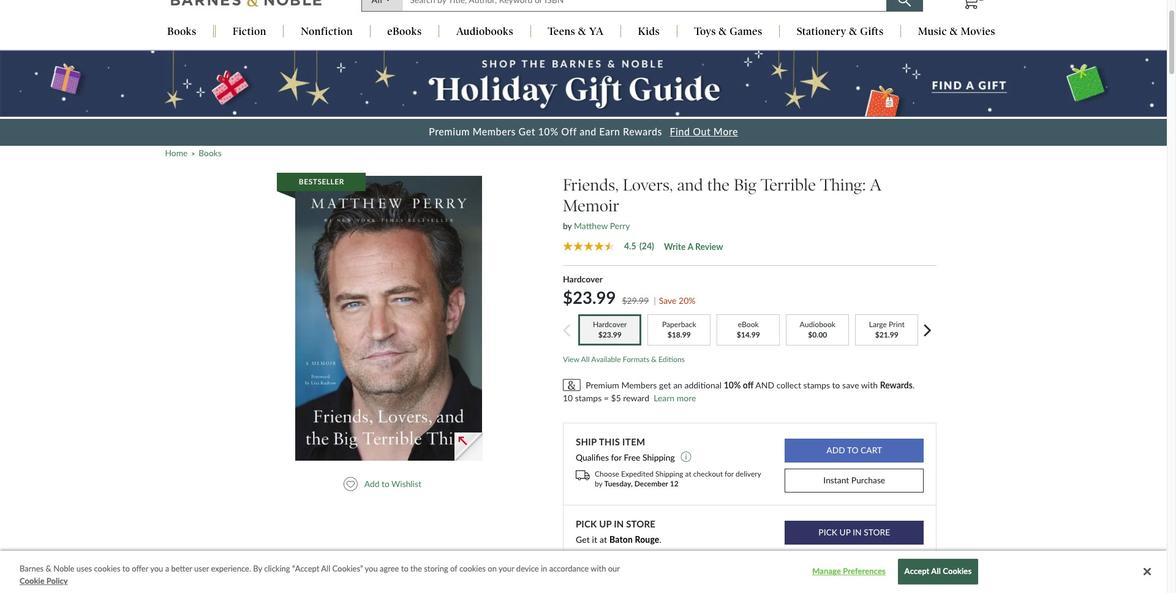 Task type: describe. For each thing, give the bounding box(es) containing it.
qualifies
[[576, 452, 609, 463]]

toys & games
[[695, 25, 763, 38]]

baton
[[610, 534, 633, 545]]

noble
[[53, 564, 74, 574]]

add
[[365, 479, 380, 489]]

& for barnes & noble uses cookies to offer you a better user experience. by clicking "accept all cookies" you agree to the storing of cookies on your device in accordance with our cookie policy
[[46, 564, 51, 574]]

members for get
[[473, 126, 516, 138]]

. inside pick up in store get it at baton rouge . check availability at nearby stores
[[660, 534, 662, 545]]

save 20%
[[659, 295, 696, 306]]

music & movies button
[[902, 25, 1013, 39]]

bestseller link
[[277, 173, 483, 461]]

0 horizontal spatial 10%
[[539, 126, 559, 138]]

logo image
[[171, 0, 323, 10]]

formats
[[623, 355, 650, 364]]

$18.99
[[668, 330, 691, 339]]

of
[[451, 564, 458, 574]]

1 you from the left
[[150, 564, 163, 574]]

add to wishlist
[[365, 479, 422, 489]]

choose
[[595, 469, 620, 478]]

within
[[832, 551, 853, 560]]

big
[[734, 175, 757, 195]]

december
[[635, 479, 669, 488]]

learn
[[654, 393, 675, 403]]

expedited
[[622, 469, 654, 478]]

stationery & gifts button
[[780, 25, 901, 39]]

friends, lovers, and the big terrible thing: a memoir image
[[295, 176, 483, 461]]

collect
[[777, 380, 802, 390]]

2 cookies from the left
[[460, 564, 486, 574]]

large print $21.99
[[870, 320, 905, 339]]

a inside the $23.99 main content
[[688, 241, 694, 252]]

and
[[756, 380, 775, 390]]

movies
[[961, 25, 996, 38]]

to right agree
[[401, 564, 409, 574]]

barnes
[[20, 564, 44, 574]]

write a review
[[664, 241, 724, 252]]

4.5
[[625, 241, 637, 251]]

premium members get an additional 10% off and collect stamps to save with rewards . 10 stamps = $5 reward learn more
[[563, 380, 915, 403]]

for inside choose expedited shipping at checkout for delivery by
[[725, 469, 734, 478]]

toys
[[695, 25, 716, 38]]

$5
[[611, 393, 621, 403]]

matthew perry link
[[574, 221, 630, 231]]

additional
[[685, 380, 722, 390]]

books inside button
[[167, 25, 197, 38]]

by inside friends, lovers, and the big terrible thing: a memoir by matthew perry
[[563, 221, 572, 231]]

delivery
[[736, 469, 762, 478]]

$23.99
[[563, 287, 616, 307]]

audiobook
[[800, 320, 836, 329]]

store
[[627, 519, 656, 530]]

device
[[517, 564, 539, 574]]

games
[[730, 25, 763, 38]]

& for music & movies
[[950, 25, 959, 38]]

the inside barnes & noble uses cookies to offer you a better user experience. by clicking "accept all cookies" you agree to the storing of cookies on your device in accordance with our cookie policy
[[411, 564, 422, 574]]

cookie
[[20, 576, 44, 586]]

preferences
[[844, 567, 886, 577]]

privacy alert dialog
[[0, 551, 1168, 593]]

write a review button
[[664, 241, 724, 252]]

in
[[541, 564, 548, 574]]

nonfiction button
[[284, 25, 370, 39]]

2 you from the left
[[365, 564, 378, 574]]

at inside choose expedited shipping at checkout for delivery by
[[686, 469, 692, 478]]

0 vertical spatial get
[[519, 126, 536, 138]]

all for accept
[[932, 567, 941, 577]]

barnes & noble uses cookies to offer you a better user experience. by clicking "accept all cookies" you agree to the storing of cookies on your device in accordance with our cookie policy
[[20, 564, 620, 586]]

nearby stores
[[654, 550, 707, 561]]

friends, lovers, and the big terrible thing: a memoir by matthew perry
[[563, 175, 882, 231]]

toys & games button
[[678, 25, 780, 39]]

out
[[693, 126, 711, 138]]

get inside pick up in store get it at baton rouge . check availability at nearby stores
[[576, 534, 590, 545]]

agree
[[380, 564, 399, 574]]

"accept
[[292, 564, 320, 574]]

1 cookies from the left
[[94, 564, 120, 574]]

teens
[[548, 25, 576, 38]]

it
[[592, 534, 598, 545]]

$0.00
[[809, 330, 828, 339]]

members for get
[[622, 380, 657, 390]]

audiobooks
[[456, 25, 514, 38]]

$21.99
[[876, 330, 899, 339]]

music
[[919, 25, 948, 38]]

to inside premium members get an additional 10% off and collect stamps to save with rewards . 10 stamps = $5 reward learn more
[[833, 380, 841, 390]]

review
[[696, 241, 724, 252]]

off
[[743, 380, 754, 390]]

kids
[[638, 25, 660, 38]]

to left "offer"
[[123, 564, 130, 574]]

ship
[[576, 437, 597, 448]]

stationery
[[797, 25, 847, 38]]

bestseller
[[299, 177, 344, 186]]

excerpt image
[[455, 433, 483, 461]]

check availability at nearby stores link
[[576, 550, 707, 561]]

0 horizontal spatial at
[[600, 534, 608, 545]]

check
[[576, 550, 600, 561]]

shipping inside choose expedited shipping at checkout for delivery by
[[656, 469, 684, 478]]

to inside add to wishlist link
[[382, 479, 390, 489]]

4.5 (24)
[[625, 241, 655, 251]]

=
[[604, 393, 609, 403]]

view all available formats & editions link
[[563, 355, 685, 364]]

hardcover
[[563, 274, 603, 284]]

experience.
[[211, 564, 251, 574]]

write
[[664, 241, 686, 252]]

audiobooks button
[[440, 25, 531, 39]]

& for stationery & gifts
[[850, 25, 858, 38]]

books inside the $23.99 main content
[[199, 147, 222, 158]]

ebooks button
[[371, 25, 439, 39]]

matthew
[[574, 221, 608, 231]]

2
[[855, 551, 859, 560]]

user
[[194, 564, 209, 574]]

this
[[599, 437, 620, 448]]



Task type: locate. For each thing, give the bounding box(es) containing it.
0 horizontal spatial the
[[411, 564, 422, 574]]

for left "free"
[[611, 452, 622, 463]]

0 horizontal spatial .
[[660, 534, 662, 545]]

books link
[[199, 147, 222, 158]]

earn
[[600, 126, 621, 138]]

premium for premium members get an additional 10% off and collect stamps to save with rewards . 10 stamps = $5 reward learn more
[[586, 380, 620, 390]]

all inside button
[[932, 567, 941, 577]]

1 horizontal spatial and
[[678, 175, 703, 195]]

0 vertical spatial members
[[473, 126, 516, 138]]

nonfiction
[[301, 25, 353, 38]]

the inside friends, lovers, and the big terrible thing: a memoir by matthew perry
[[708, 175, 730, 195]]

all
[[581, 355, 590, 364], [321, 564, 331, 574], [932, 567, 941, 577]]

0 horizontal spatial available
[[592, 355, 621, 364]]

None submit
[[785, 439, 925, 463], [785, 521, 925, 545], [785, 439, 925, 463], [785, 521, 925, 545]]

1 horizontal spatial members
[[622, 380, 657, 390]]

an
[[674, 380, 683, 390]]

1 vertical spatial shipping
[[656, 469, 684, 478]]

all right "accept
[[321, 564, 331, 574]]

books
[[167, 25, 197, 38], [199, 147, 222, 158]]

1 horizontal spatial 10%
[[724, 380, 741, 390]]

our
[[609, 564, 620, 574]]

members inside premium members get an additional 10% off and collect stamps to save with rewards . 10 stamps = $5 reward learn more
[[622, 380, 657, 390]]

0 vertical spatial .
[[913, 380, 915, 390]]

and right lovers,
[[678, 175, 703, 195]]

0 horizontal spatial all
[[321, 564, 331, 574]]

audiobook $0.00
[[800, 320, 836, 339]]

premium
[[429, 126, 470, 138], [586, 380, 620, 390]]

instant
[[824, 475, 850, 486]]

policy
[[46, 576, 68, 586]]

1 horizontal spatial you
[[365, 564, 378, 574]]

& left editions at the right bottom of the page
[[652, 355, 657, 364]]

0 vertical spatial stamps
[[804, 380, 831, 390]]

all for view
[[581, 355, 590, 364]]

search image
[[899, 0, 911, 7]]

instant purchase button
[[785, 469, 925, 493]]

1 vertical spatial members
[[622, 380, 657, 390]]

kids button
[[622, 25, 677, 39]]

10% left off at the top
[[539, 126, 559, 138]]

0 horizontal spatial and
[[580, 126, 597, 138]]

1 horizontal spatial with
[[862, 380, 878, 390]]

shipping right "free"
[[643, 452, 675, 463]]

0 horizontal spatial books
[[167, 25, 197, 38]]

manage preferences
[[813, 567, 886, 577]]

get left off at the top
[[519, 126, 536, 138]]

for
[[611, 452, 622, 463], [725, 469, 734, 478]]

(24)
[[640, 241, 655, 251]]

shipping inside ship this item qualifies for free shipping
[[643, 452, 675, 463]]

available left 'formats'
[[592, 355, 621, 364]]

rewards
[[623, 126, 663, 138], [881, 380, 913, 390]]

teens & ya button
[[531, 25, 621, 39]]

& right toys
[[719, 25, 728, 38]]

1 horizontal spatial the
[[708, 175, 730, 195]]

1 horizontal spatial premium
[[586, 380, 620, 390]]

cookies right uses
[[94, 564, 120, 574]]

ebook $14.99
[[737, 320, 761, 339]]

paperback
[[663, 320, 697, 329]]

premium inside premium members get an additional 10% off and collect stamps to save with rewards . 10 stamps = $5 reward learn more
[[586, 380, 620, 390]]

1 vertical spatial available
[[801, 551, 830, 560]]

$23.99 $29.99
[[563, 287, 649, 307]]

and
[[580, 126, 597, 138], [678, 175, 703, 195]]

by left matthew
[[563, 221, 572, 231]]

stamps
[[804, 380, 831, 390], [575, 393, 602, 403]]

1 vertical spatial rewards
[[881, 380, 913, 390]]

0 horizontal spatial a
[[165, 564, 169, 574]]

1 vertical spatial get
[[576, 534, 590, 545]]

the left storing on the left bottom of page
[[411, 564, 422, 574]]

gifts
[[861, 25, 884, 38]]

rewards right save
[[881, 380, 913, 390]]

$23.99 main content
[[0, 51, 1168, 593]]

1 horizontal spatial for
[[725, 469, 734, 478]]

the left big
[[708, 175, 730, 195]]

add to wishlist link
[[343, 477, 427, 491]]

a
[[688, 241, 694, 252], [165, 564, 169, 574]]

Search by Title, Author, Keyword or ISBN text field
[[402, 0, 887, 12]]

memoir
[[563, 196, 620, 215]]

10
[[563, 393, 573, 403]]

teens & ya
[[548, 25, 604, 38]]

tuesday,
[[605, 479, 633, 488]]

1 vertical spatial .
[[660, 534, 662, 545]]

cookies"
[[333, 564, 363, 574]]

1 horizontal spatial a
[[688, 241, 694, 252]]

all right view
[[581, 355, 590, 364]]

a left better
[[165, 564, 169, 574]]

shipping up "12"
[[656, 469, 684, 478]]

1 horizontal spatial get
[[576, 534, 590, 545]]

ebook
[[738, 320, 759, 329]]

stamps left the =
[[575, 393, 602, 403]]

cookie policy link
[[20, 575, 68, 587]]

with inside barnes & noble uses cookies to offer you a better user experience. by clicking "accept all cookies" you agree to the storing of cookies on your device in accordance with our cookie policy
[[591, 564, 606, 574]]

choose expedited shipping at checkout for delivery by
[[595, 469, 762, 488]]

1 horizontal spatial rewards
[[881, 380, 913, 390]]

0 vertical spatial the
[[708, 175, 730, 195]]

1 horizontal spatial available
[[801, 551, 830, 560]]

cookies right of
[[460, 564, 486, 574]]

stamps right collect
[[804, 380, 831, 390]]

0 horizontal spatial you
[[150, 564, 163, 574]]

None field
[[402, 0, 887, 12]]

12
[[670, 479, 679, 488]]

2 vertical spatial at
[[645, 550, 652, 561]]

0 horizontal spatial by
[[563, 221, 572, 231]]

0 horizontal spatial with
[[591, 564, 606, 574]]

to left save
[[833, 380, 841, 390]]

premium for premium members get 10% off and earn rewards find out more
[[429, 126, 470, 138]]

0 vertical spatial a
[[688, 241, 694, 252]]

& left ya
[[578, 25, 587, 38]]

by inside choose expedited shipping at checkout for delivery by
[[595, 479, 603, 488]]

more
[[714, 126, 739, 138]]

purchase
[[852, 475, 886, 486]]

& inside barnes & noble uses cookies to offer you a better user experience. by clicking "accept all cookies" you agree to the storing of cookies on your device in accordance with our cookie policy
[[46, 564, 51, 574]]

0 vertical spatial 10%
[[539, 126, 559, 138]]

with left our
[[591, 564, 606, 574]]

0 horizontal spatial for
[[611, 452, 622, 463]]

1 horizontal spatial at
[[645, 550, 652, 561]]

2 horizontal spatial all
[[932, 567, 941, 577]]

friends,
[[563, 175, 619, 195]]

1 vertical spatial the
[[411, 564, 422, 574]]

for left delivery
[[725, 469, 734, 478]]

1 vertical spatial with
[[591, 564, 606, 574]]

you left agree
[[365, 564, 378, 574]]

& for toys & games
[[719, 25, 728, 38]]

to
[[833, 380, 841, 390], [382, 479, 390, 489], [123, 564, 130, 574], [401, 564, 409, 574]]

you right "offer"
[[150, 564, 163, 574]]

rouge
[[635, 534, 660, 545]]

cart image
[[963, 0, 979, 9]]

save
[[843, 380, 860, 390]]

thing:
[[821, 175, 866, 195]]

all inside barnes & noble uses cookies to offer you a better user experience. by clicking "accept all cookies" you agree to the storing of cookies on your device in accordance with our cookie policy
[[321, 564, 331, 574]]

available up the "manage"
[[801, 551, 830, 560]]

10% left "off"
[[724, 380, 741, 390]]

1 vertical spatial 10%
[[724, 380, 741, 390]]

0 vertical spatial premium
[[429, 126, 470, 138]]

large
[[870, 320, 888, 329]]

available within 2 business hours
[[801, 551, 909, 560]]

and inside friends, lovers, and the big terrible thing: a memoir by matthew perry
[[678, 175, 703, 195]]

1 horizontal spatial .
[[913, 380, 915, 390]]

0 vertical spatial at
[[686, 469, 692, 478]]

all right accept
[[932, 567, 941, 577]]

0 vertical spatial available
[[592, 355, 621, 364]]

0 vertical spatial for
[[611, 452, 622, 463]]

0 horizontal spatial rewards
[[623, 126, 663, 138]]

view all available formats & editions
[[563, 355, 685, 364]]

at left the checkout
[[686, 469, 692, 478]]

get left the it at the right bottom
[[576, 534, 590, 545]]

0 horizontal spatial premium
[[429, 126, 470, 138]]

to right add
[[382, 479, 390, 489]]

& inside the $23.99 main content
[[652, 355, 657, 364]]

& for teens & ya
[[578, 25, 587, 38]]

music & movies
[[919, 25, 996, 38]]

pick up in store get it at baton rouge . check availability at nearby stores
[[576, 519, 707, 561]]

ya
[[589, 25, 604, 38]]

0 horizontal spatial get
[[519, 126, 536, 138]]

1 vertical spatial for
[[725, 469, 734, 478]]

free
[[624, 452, 641, 463]]

a right write
[[688, 241, 694, 252]]

stationery & gifts
[[797, 25, 884, 38]]

all inside the $23.99 main content
[[581, 355, 590, 364]]

1 horizontal spatial stamps
[[804, 380, 831, 390]]

0 vertical spatial with
[[862, 380, 878, 390]]

10%
[[539, 126, 559, 138], [724, 380, 741, 390]]

1 horizontal spatial by
[[595, 479, 603, 488]]

ebooks
[[387, 25, 422, 38]]

storing
[[424, 564, 449, 574]]

home
[[165, 147, 188, 158]]

shop the barnes & noble holiday gift guide. find a gift image
[[0, 51, 1168, 116]]

1 vertical spatial at
[[600, 534, 608, 545]]

1 vertical spatial stamps
[[575, 393, 602, 403]]

1 vertical spatial by
[[595, 479, 603, 488]]

a inside barnes & noble uses cookies to offer you a better user experience. by clicking "accept all cookies" you agree to the storing of cookies on your device in accordance with our cookie policy
[[165, 564, 169, 574]]

0 vertical spatial books
[[167, 25, 197, 38]]

0 vertical spatial by
[[563, 221, 572, 231]]

at right the it at the right bottom
[[600, 534, 608, 545]]

rewards inside premium members get an additional 10% off and collect stamps to save with rewards . 10 stamps = $5 reward learn more
[[881, 380, 913, 390]]

terrible
[[761, 175, 817, 195]]

rewards right earn
[[623, 126, 663, 138]]

0 vertical spatial shipping
[[643, 452, 675, 463]]

0 vertical spatial rewards
[[623, 126, 663, 138]]

0 horizontal spatial stamps
[[575, 393, 602, 403]]

& right the music
[[950, 25, 959, 38]]

tuesday, december 12
[[605, 479, 679, 488]]

books button
[[150, 25, 213, 39]]

business hours
[[861, 551, 909, 560]]

. inside premium members get an additional 10% off and collect stamps to save with rewards . 10 stamps = $5 reward learn more
[[913, 380, 915, 390]]

1 vertical spatial and
[[678, 175, 703, 195]]

at
[[686, 469, 692, 478], [600, 534, 608, 545], [645, 550, 652, 561]]

0 horizontal spatial members
[[473, 126, 516, 138]]

& up the 'cookie policy' link
[[46, 564, 51, 574]]

ship this item qualifies for free shipping
[[576, 437, 678, 463]]

a
[[870, 175, 882, 195]]

off
[[562, 126, 577, 138]]

1 horizontal spatial books
[[199, 147, 222, 158]]

by down the "choose"
[[595, 479, 603, 488]]

& left gifts
[[850, 25, 858, 38]]

for inside ship this item qualifies for free shipping
[[611, 452, 622, 463]]

2 horizontal spatial at
[[686, 469, 692, 478]]

fiction button
[[216, 25, 283, 39]]

checkout
[[694, 469, 723, 478]]

1 vertical spatial a
[[165, 564, 169, 574]]

.
[[913, 380, 915, 390], [660, 534, 662, 545]]

1 horizontal spatial cookies
[[460, 564, 486, 574]]

1 vertical spatial books
[[199, 147, 222, 158]]

and right off at the top
[[580, 126, 597, 138]]

with right save
[[862, 380, 878, 390]]

at down rouge
[[645, 550, 652, 561]]

accordance
[[550, 564, 589, 574]]

print
[[889, 320, 905, 329]]

members
[[473, 126, 516, 138], [622, 380, 657, 390]]

0 horizontal spatial cookies
[[94, 564, 120, 574]]

1 horizontal spatial all
[[581, 355, 590, 364]]

lovers,
[[623, 175, 674, 195]]

offer
[[132, 564, 148, 574]]

fiction
[[233, 25, 267, 38]]

1 vertical spatial premium
[[586, 380, 620, 390]]

with inside premium members get an additional 10% off and collect stamps to save with rewards . 10 stamps = $5 reward learn more
[[862, 380, 878, 390]]

item
[[623, 437, 646, 448]]

get
[[660, 380, 672, 390]]

10% inside premium members get an additional 10% off and collect stamps to save with rewards . 10 stamps = $5 reward learn more
[[724, 380, 741, 390]]

0 vertical spatial and
[[580, 126, 597, 138]]



Task type: vqa. For each thing, say whether or not it's contained in the screenshot.
left 10%
yes



